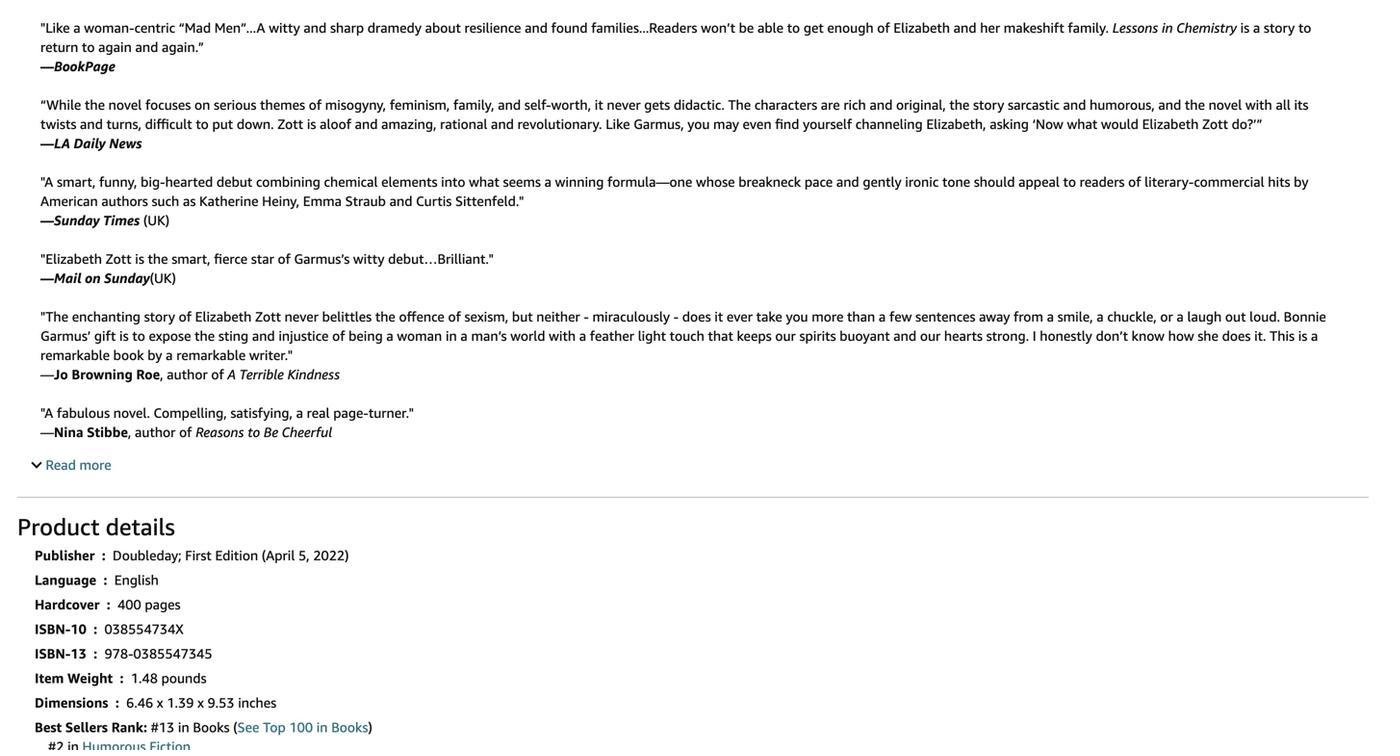 Task type: vqa. For each thing, say whether or not it's contained in the screenshot.
2nd x from left
yes



Task type: describe. For each thing, give the bounding box(es) containing it.
‎ left doubleday;
[[109, 547, 109, 563]]

sentences
[[916, 309, 976, 324]]

and right humorous,
[[1159, 97, 1182, 113]]

heiny,
[[262, 193, 300, 209]]

zott inside "the enchanting story of elizabeth zott never belittles the offence of sexism, but neither - miraculously - does it ever take you more than a few sentences away from a smile, a chuckle, or a laugh out loud. bonnie garmus' gift is to expose the sting and injustice of being a woman in a man's world with a feather light touch that keeps our spirits buoyant and our hearts strong. i honestly don't know how she does it. this is a remarkable book by a remarkable writer."
[[255, 309, 281, 324]]

the left sting
[[195, 328, 215, 344]]

hearted
[[165, 174, 213, 190]]

1 remarkable from the left
[[40, 347, 110, 363]]

chemical
[[324, 174, 378, 190]]

story for is a story to return to again and again." — bookpage
[[1264, 20, 1295, 36]]

should
[[974, 174, 1015, 190]]

american
[[40, 193, 98, 209]]

‏ right 10
[[90, 621, 90, 637]]

of left sexism,
[[448, 309, 461, 324]]

daily
[[74, 135, 105, 151]]

debut…brilliant."
[[388, 251, 494, 267]]

1 vertical spatial (uk)
[[150, 270, 176, 286]]

1 novel from the left
[[108, 97, 142, 113]]

"while
[[40, 97, 81, 113]]

"mad
[[179, 20, 211, 36]]

roe
[[136, 366, 160, 382]]

'now
[[1033, 116, 1064, 132]]

the
[[728, 97, 751, 113]]

a up don't
[[1097, 309, 1104, 324]]

elizabeth,
[[927, 116, 986, 132]]

hits
[[1268, 174, 1291, 190]]

all
[[1276, 97, 1291, 113]]

: left 400
[[107, 596, 110, 612]]

(april
[[262, 547, 295, 563]]

stibbe
[[87, 424, 128, 440]]

neither
[[537, 309, 580, 324]]

"a smart, funny, big-hearted debut combining chemical elements into what seems a winning formula—one whose breakneck pace and gently ironic tone should appeal to readers of literary-commercial hits by american authors such as katherine heiny, emma straub and curtis sittenfeld." — sunday times (uk)
[[40, 174, 1309, 228]]

is right gift
[[119, 328, 129, 344]]

find
[[775, 116, 800, 132]]

"elizabeth
[[40, 251, 102, 267]]

of down the belittles
[[332, 328, 345, 344]]

put
[[212, 116, 233, 132]]

as
[[183, 193, 196, 209]]

get
[[804, 20, 824, 36]]

and up writer."
[[252, 328, 275, 344]]

1 horizontal spatial ,
[[160, 366, 163, 382]]

1 x from the left
[[157, 695, 163, 711]]

— inside the is a story to return to again and again." — bookpage
[[40, 58, 54, 74]]

— inside "elizabeth zott is the smart, fierce star of garmus's witty debut…brilliant." — mail on sunday
[[40, 270, 54, 286]]

a right "like
[[73, 20, 81, 36]]

publisher
[[35, 547, 95, 563]]

hardcover
[[35, 596, 100, 612]]

you inside "while the novel focuses on serious themes of misogyny, feminism, family, and self-worth, it never gets didactic. the characters are rich and original, the story sarcastic and humorous, and the novel with all its twists and turns, difficult to put down. zott is aloof and amazing, rational and revolutionary. like garmus, you may even find yourself channeling elizabeth, asking 'now what would elizabeth zott do?'" —la daily news
[[688, 116, 710, 132]]

"a fabulous novel. compelling, satisfying, a real page-turner." — nina stibbe , author of reasons to be cheerful
[[40, 405, 414, 440]]

keeps
[[737, 328, 772, 344]]

0 horizontal spatial does
[[682, 309, 711, 324]]

curtis
[[416, 193, 452, 209]]

know
[[1132, 328, 1165, 344]]

inches
[[238, 695, 276, 711]]

difficult
[[145, 116, 192, 132]]

families...readers
[[591, 20, 698, 36]]

best sellers rank: #13 in books ( see top 100 in books )
[[35, 719, 372, 735]]

story for "the enchanting story of elizabeth zott never belittles the offence of sexism, but neither - miraculously - does it ever take you more than a few sentences away from a smile, a chuckle, or a laugh out loud. bonnie garmus' gift is to expose the sting and injustice of being a woman in a man's world with a feather light touch that keeps our spirits buoyant and our hearts strong. i honestly don't know how she does it. this is a remarkable book by a remarkable writer."
[[144, 309, 175, 324]]

and left self-
[[498, 97, 521, 113]]

like
[[606, 116, 630, 132]]

to left get
[[787, 20, 800, 36]]

a down expose
[[166, 347, 173, 363]]

a left feather
[[579, 328, 586, 344]]

and down misogyny,
[[355, 116, 378, 132]]

strong.
[[986, 328, 1029, 344]]

is inside "while the novel focuses on serious themes of misogyny, feminism, family, and self-worth, it never gets didactic. the characters are rich and original, the story sarcastic and humorous, and the novel with all its twists and turns, difficult to put down. zott is aloof and amazing, rational and revolutionary. like garmus, you may even find yourself channeling elizabeth, asking 'now what would elizabeth zott do?'" —la daily news
[[307, 116, 316, 132]]

sting
[[218, 328, 249, 344]]

2 novel from the left
[[1209, 97, 1242, 113]]

never inside "the enchanting story of elizabeth zott never belittles the offence of sexism, but neither - miraculously - does it ever take you more than a few sentences away from a smile, a chuckle, or a laugh out loud. bonnie garmus' gift is to expose the sting and injustice of being a woman in a man's world with a feather light touch that keeps our spirits buoyant and our hearts strong. i honestly don't know how she does it. this is a remarkable book by a remarkable writer."
[[285, 309, 319, 324]]

"while the novel focuses on serious themes of misogyny, feminism, family, and self-worth, it never gets didactic. the characters are rich and original, the story sarcastic and humorous, and the novel with all its twists and turns, difficult to put down. zott is aloof and amazing, rational and revolutionary. like garmus, you may even find yourself channeling elizabeth, asking 'now what would elizabeth zott do?'" —la daily news
[[40, 97, 1309, 151]]

of inside "elizabeth zott is the smart, fierce star of garmus's witty debut…brilliant." — mail on sunday
[[278, 251, 291, 267]]

of right enough
[[877, 20, 890, 36]]

do?'"
[[1232, 116, 1263, 132]]

, inside "a fabulous novel. compelling, satisfying, a real page-turner." — nina stibbe , author of reasons to be cheerful
[[128, 424, 131, 440]]

and left found
[[525, 20, 548, 36]]

4 — from the top
[[40, 366, 54, 382]]

she
[[1198, 328, 1219, 344]]

the right humorous,
[[1185, 97, 1205, 113]]

away
[[979, 309, 1010, 324]]

zott down themes at the left top of page
[[277, 116, 303, 132]]

author inside "a fabulous novel. compelling, satisfying, a real page-turner." — nina stibbe , author of reasons to be cheerful
[[135, 424, 176, 440]]

1 horizontal spatial does
[[1222, 328, 1251, 344]]

woman
[[397, 328, 442, 344]]

0 vertical spatial author
[[167, 366, 208, 382]]

few
[[890, 309, 912, 324]]

to inside "while the novel focuses on serious themes of misogyny, feminism, family, and self-worth, it never gets didactic. the characters are rich and original, the story sarcastic and humorous, and the novel with all its twists and turns, difficult to put down. zott is aloof and amazing, rational and revolutionary. like garmus, you may even find yourself channeling elizabeth, asking 'now what would elizabeth zott do?'" —la daily news
[[196, 116, 209, 132]]

turner."
[[369, 405, 414, 421]]

to up bookpage
[[82, 39, 95, 55]]

"the
[[40, 309, 68, 324]]

from
[[1014, 309, 1044, 324]]

rational
[[440, 116, 488, 132]]

enough
[[827, 20, 874, 36]]

: right publisher
[[102, 547, 106, 563]]

‎ left the english
[[111, 572, 111, 588]]

pace
[[805, 174, 833, 190]]

elements
[[381, 174, 438, 190]]

what inside "a smart, funny, big-hearted debut combining chemical elements into what seems a winning formula—one whose breakneck pace and gently ironic tone should appeal to readers of literary-commercial hits by american authors such as katherine heiny, emma straub and curtis sittenfeld." — sunday times (uk)
[[469, 174, 500, 190]]

world
[[511, 328, 545, 344]]

into
[[441, 174, 465, 190]]

than
[[847, 309, 875, 324]]

‏ left 400
[[103, 596, 103, 612]]

and down few
[[894, 328, 917, 344]]

family.
[[1068, 20, 1109, 36]]

that
[[708, 328, 734, 344]]

witty
[[353, 251, 385, 267]]

"a for "a fabulous novel. compelling, satisfying, a real page-turner." — nina stibbe , author of reasons to be cheerful
[[40, 405, 53, 421]]

to inside "a fabulous novel. compelling, satisfying, a real page-turner." — nina stibbe , author of reasons to be cheerful
[[248, 424, 260, 440]]

book
[[113, 347, 144, 363]]

and down elements at the top of page
[[390, 193, 413, 209]]

a left few
[[879, 309, 886, 324]]

978-
[[104, 646, 133, 661]]

formula—one
[[608, 174, 693, 190]]

mail
[[54, 270, 81, 286]]

: right 10
[[94, 621, 97, 637]]

‏ right 13
[[90, 646, 90, 661]]

in right 100
[[316, 719, 328, 735]]

extender expand image
[[31, 458, 42, 469]]

about
[[425, 20, 461, 36]]

bookpage
[[54, 58, 115, 74]]

1 books from the left
[[193, 719, 230, 735]]

2 our from the left
[[920, 328, 941, 344]]

nina
[[54, 424, 83, 440]]

bonnie
[[1284, 309, 1327, 324]]

expose
[[149, 328, 191, 344]]

elizabeth inside "while the novel focuses on serious themes of misogyny, feminism, family, and self-worth, it never gets didactic. the characters are rich and original, the story sarcastic and humorous, and the novel with all its twists and turns, difficult to put down. zott is aloof and amazing, rational and revolutionary. like garmus, you may even find yourself channeling elizabeth, asking 'now what would elizabeth zott do?'" —la daily news
[[1142, 116, 1199, 132]]

‎ left 6.46
[[123, 695, 123, 711]]

sellers
[[65, 719, 108, 735]]

self-
[[525, 97, 551, 113]]

story inside "while the novel focuses on serious themes of misogyny, feminism, family, and self-worth, it never gets didactic. the characters are rich and original, the story sarcastic and humorous, and the novel with all its twists and turns, difficult to put down. zott is aloof and amazing, rational and revolutionary. like garmus, you may even find yourself channeling elizabeth, asking 'now what would elizabeth zott do?'" —la daily news
[[973, 97, 1005, 113]]

return
[[40, 39, 78, 55]]

on inside "elizabeth zott is the smart, fierce star of garmus's witty debut…brilliant." — mail on sunday
[[85, 270, 101, 286]]

feminism,
[[390, 97, 450, 113]]

2 remarkable from the left
[[176, 347, 246, 363]]

doubleday;
[[113, 547, 182, 563]]

(uk) inside "a smart, funny, big-hearted debut combining chemical elements into what seems a winning formula—one whose breakneck pace and gently ironic tone should appeal to readers of literary-commercial hits by american authors such as katherine heiny, emma straub and curtis sittenfeld." — sunday times (uk)
[[143, 212, 170, 228]]

what inside "while the novel focuses on serious themes of misogyny, feminism, family, and self-worth, it never gets didactic. the characters are rich and original, the story sarcastic and humorous, and the novel with all its twists and turns, difficult to put down. zott is aloof and amazing, rational and revolutionary. like garmus, you may even find yourself channeling elizabeth, asking 'now what would elizabeth zott do?'" —la daily news
[[1067, 116, 1098, 132]]

seems
[[503, 174, 541, 190]]

in right lessons
[[1162, 20, 1173, 36]]

humorous,
[[1090, 97, 1155, 113]]

"like
[[40, 20, 70, 36]]

to inside "a smart, funny, big-hearted debut combining chemical elements into what seems a winning formula—one whose breakneck pace and gently ironic tone should appeal to readers of literary-commercial hits by american authors such as katherine heiny, emma straub and curtis sittenfeld." — sunday times (uk)
[[1063, 174, 1076, 190]]

elizabeth inside "the enchanting story of elizabeth zott never belittles the offence of sexism, but neither - miraculously - does it ever take you more than a few sentences away from a smile, a chuckle, or a laugh out loud. bonnie garmus' gift is to expose the sting and injustice of being a woman in a man's world with a feather light touch that keeps our spirits buoyant and our hearts strong. i honestly don't know how she does it. this is a remarkable book by a remarkable writer."
[[195, 309, 252, 324]]

is inside "elizabeth zott is the smart, fierce star of garmus's witty debut…brilliant." — mail on sunday
[[135, 251, 144, 267]]

‏ left 6.46
[[112, 695, 112, 711]]

again."
[[162, 39, 204, 55]]

is down bonnie
[[1299, 328, 1308, 344]]

400
[[118, 596, 141, 612]]

‎ right 10
[[101, 621, 101, 637]]

: left "1.48"
[[120, 670, 124, 686]]

1 our from the left
[[775, 328, 796, 344]]

of inside "a fabulous novel. compelling, satisfying, a real page-turner." — nina stibbe , author of reasons to be cheerful
[[179, 424, 192, 440]]

a right or
[[1177, 309, 1184, 324]]

of up expose
[[179, 309, 192, 324]]



Task type: locate. For each thing, give the bounding box(es) containing it.
makeshift
[[1004, 20, 1065, 36]]

and left 'sharp'
[[304, 20, 327, 36]]

a inside "a smart, funny, big-hearted debut combining chemical elements into what seems a winning formula—one whose breakneck pace and gently ironic tone should appeal to readers of literary-commercial hits by american authors such as katherine heiny, emma straub and curtis sittenfeld." — sunday times (uk)
[[545, 174, 552, 190]]

sunday inside "a smart, funny, big-hearted debut combining chemical elements into what seems a winning formula—one whose breakneck pace and gently ironic tone should appeal to readers of literary-commercial hits by american authors such as katherine heiny, emma straub and curtis sittenfeld." — sunday times (uk)
[[54, 212, 100, 228]]

0 horizontal spatial what
[[469, 174, 500, 190]]

0 horizontal spatial never
[[285, 309, 319, 324]]

2022)
[[313, 547, 349, 563]]

,
[[160, 366, 163, 382], [128, 424, 131, 440]]

x right 1.39
[[197, 695, 204, 711]]

0 vertical spatial smart,
[[57, 174, 96, 190]]

"a left fabulous
[[40, 405, 53, 421]]

: right 13
[[94, 646, 97, 661]]

books
[[193, 719, 230, 735], [331, 719, 368, 735]]

by inside "a smart, funny, big-hearted debut combining chemical elements into what seems a winning formula—one whose breakneck pace and gently ironic tone should appeal to readers of literary-commercial hits by american authors such as katherine heiny, emma straub and curtis sittenfeld." — sunday times (uk)
[[1294, 174, 1309, 190]]

zott down times
[[106, 251, 132, 267]]

it up that in the top of the page
[[715, 309, 723, 324]]

kindness
[[287, 366, 340, 382]]

0 horizontal spatial you
[[688, 116, 710, 132]]

1 vertical spatial what
[[469, 174, 500, 190]]

)
[[368, 719, 372, 735]]

asking
[[990, 116, 1029, 132]]

story up expose
[[144, 309, 175, 324]]

on
[[194, 97, 210, 113], [85, 270, 101, 286]]

isbn- down hardcover
[[35, 621, 71, 637]]

the down such
[[148, 251, 168, 267]]

0 vertical spatial with
[[1246, 97, 1273, 113]]

a right 'chemistry'
[[1253, 20, 1261, 36]]

read
[[46, 457, 76, 473]]

0 horizontal spatial story
[[144, 309, 175, 324]]

6.46
[[126, 695, 153, 711]]

by
[[1294, 174, 1309, 190], [148, 347, 162, 363]]

and left her at right
[[954, 20, 977, 36]]

1 horizontal spatial novel
[[1209, 97, 1242, 113]]

by inside "the enchanting story of elizabeth zott never belittles the offence of sexism, but neither - miraculously - does it ever take you more than a few sentences away from a smile, a chuckle, or a laugh out loud. bonnie garmus' gift is to expose the sting and injustice of being a woman in a man's world with a feather light touch that keeps our spirits buoyant and our hearts strong. i honestly don't know how she does it. this is a remarkable book by a remarkable writer."
[[148, 347, 162, 363]]

down.
[[237, 116, 274, 132]]

in
[[1162, 20, 1173, 36], [446, 328, 457, 344], [178, 719, 189, 735], [316, 719, 328, 735]]

news
[[109, 135, 142, 151]]

elizabeth up sting
[[195, 309, 252, 324]]

a right being
[[386, 328, 394, 344]]

0 horizontal spatial sunday
[[54, 212, 100, 228]]

0 horizontal spatial books
[[193, 719, 230, 735]]

1 vertical spatial "a
[[40, 405, 53, 421]]

does up touch
[[682, 309, 711, 324]]

a inside "a fabulous novel. compelling, satisfying, a real page-turner." — nina stibbe , author of reasons to be cheerful
[[296, 405, 303, 421]]

gift
[[94, 328, 116, 344]]

on inside "while the novel focuses on serious themes of misogyny, feminism, family, and self-worth, it never gets didactic. the characters are rich and original, the story sarcastic and humorous, and the novel with all its twists and turns, difficult to put down. zott is aloof and amazing, rational and revolutionary. like garmus, you may even find yourself channeling elizabeth, asking 'now what would elizabeth zott do?'" —la daily news
[[194, 97, 210, 113]]

1 "a from the top
[[40, 174, 53, 190]]

1 vertical spatial does
[[1222, 328, 1251, 344]]

does down out
[[1222, 328, 1251, 344]]

and down family,
[[491, 116, 514, 132]]

2 isbn- from the top
[[35, 646, 71, 661]]

‏
[[98, 547, 98, 563], [100, 572, 100, 588], [103, 596, 103, 612], [90, 621, 90, 637], [90, 646, 90, 661], [116, 670, 116, 686], [112, 695, 112, 711]]

0 vertical spatial does
[[682, 309, 711, 324]]

with inside "while the novel focuses on serious themes of misogyny, feminism, family, and self-worth, it never gets didactic. the characters are rich and original, the story sarcastic and humorous, and the novel with all its twists and turns, difficult to put down. zott is aloof and amazing, rational and revolutionary. like garmus, you may even find yourself channeling elizabeth, asking 'now what would elizabeth zott do?'" —la daily news
[[1246, 97, 1273, 113]]

‏ down the '978-'
[[116, 670, 116, 686]]

what up sittenfeld."
[[469, 174, 500, 190]]

1 horizontal spatial you
[[786, 309, 808, 324]]

and down centric
[[135, 39, 158, 55]]

0 horizontal spatial with
[[549, 328, 576, 344]]

story right 'chemistry'
[[1264, 20, 1295, 36]]

‎ left 400
[[114, 596, 114, 612]]

1 horizontal spatial -
[[674, 309, 679, 324]]

product details publisher                                     ‏                                         :                                     ‎ doubleday; first edition (april 5, 2022) language                                     ‏                                         :                                     ‎ english hardcover                                     ‏                                         :                                     ‎ 400 pages isbn-10                                     ‏                                         :                                     ‎ 038554734x isbn-13                                     ‏                                         :                                     ‎ 978-0385547345 item weight                                     ‏                                         :                                     ‎ 1.48 pounds dimensions                                     ‏                                         :                                     ‎ 6.46 x 1.39 x 9.53 inches
[[17, 513, 349, 711]]

more inside "the enchanting story of elizabeth zott never belittles the offence of sexism, but neither - miraculously - does it ever take you more than a few sentences away from a smile, a chuckle, or a laugh out loud. bonnie garmus' gift is to expose the sting and injustice of being a woman in a man's world with a feather light touch that keeps our spirits buoyant and our hearts strong. i honestly don't know how she does it. this is a remarkable book by a remarkable writer."
[[812, 309, 844, 324]]

the right "while
[[85, 97, 105, 113]]

this
[[1270, 328, 1295, 344]]

x left 1.39
[[157, 695, 163, 711]]

to left be
[[248, 424, 260, 440]]

sunday
[[54, 212, 100, 228], [104, 270, 150, 286]]

does
[[682, 309, 711, 324], [1222, 328, 1251, 344]]

0 vertical spatial story
[[1264, 20, 1295, 36]]

is left "aloof"
[[307, 116, 316, 132]]

0 vertical spatial never
[[607, 97, 641, 113]]

1 horizontal spatial what
[[1067, 116, 1098, 132]]

original,
[[896, 97, 946, 113]]

0 horizontal spatial x
[[157, 695, 163, 711]]

aloof
[[320, 116, 351, 132]]

— down american
[[40, 212, 54, 228]]

1 vertical spatial more
[[79, 457, 111, 473]]

‎ left the '978-'
[[101, 646, 101, 661]]

emma
[[303, 193, 342, 209]]

is
[[1241, 20, 1250, 36], [307, 116, 316, 132], [135, 251, 144, 267], [119, 328, 129, 344], [1299, 328, 1308, 344]]

misogyny,
[[325, 97, 386, 113]]

2 books from the left
[[331, 719, 368, 735]]

‎ left "1.48"
[[127, 670, 127, 686]]

remarkable down garmus' at the top left of page
[[40, 347, 110, 363]]

isbn- up item
[[35, 646, 71, 661]]

2 horizontal spatial elizabeth
[[1142, 116, 1199, 132]]

serious
[[214, 97, 257, 113]]

details
[[106, 513, 175, 541]]

5,
[[298, 547, 310, 563]]

- right neither
[[584, 309, 589, 324]]

winning
[[555, 174, 604, 190]]

of down the compelling,
[[179, 424, 192, 440]]

the up elizabeth,
[[950, 97, 970, 113]]

and up channeling
[[870, 97, 893, 113]]

1 vertical spatial elizabeth
[[1142, 116, 1199, 132]]

more
[[812, 309, 844, 324], [79, 457, 111, 473]]

"elizabeth zott is the smart, fierce star of garmus's witty debut…brilliant." — mail on sunday
[[40, 251, 494, 286]]

0 vertical spatial isbn-
[[35, 621, 71, 637]]

never inside "while the novel focuses on serious themes of misogyny, feminism, family, and self-worth, it never gets didactic. the characters are rich and original, the story sarcastic and humorous, and the novel with all its twists and turns, difficult to put down. zott is aloof and amazing, rational and revolutionary. like garmus, you may even find yourself channeling elizabeth, asking 'now what would elizabeth zott do?'" —la daily news
[[607, 97, 641, 113]]

0 horizontal spatial remarkable
[[40, 347, 110, 363]]

readers
[[1080, 174, 1125, 190]]

turns,
[[106, 116, 141, 132]]

— inside "a fabulous novel. compelling, satisfying, a real page-turner." — nina stibbe , author of reasons to be cheerful
[[40, 424, 54, 440]]

able
[[758, 20, 784, 36]]

1 horizontal spatial more
[[812, 309, 844, 324]]

: left 6.46
[[115, 695, 119, 711]]

1 vertical spatial with
[[549, 328, 576, 344]]

author
[[167, 366, 208, 382], [135, 424, 176, 440]]

worth,
[[551, 97, 591, 113]]

"a inside "a smart, funny, big-hearted debut combining chemical elements into what seems a winning formula—one whose breakneck pace and gently ironic tone should appeal to readers of literary-commercial hits by american authors such as katherine heiny, emma straub and curtis sittenfeld." — sunday times (uk)
[[40, 174, 53, 190]]

0 horizontal spatial novel
[[108, 97, 142, 113]]

1 horizontal spatial elizabeth
[[894, 20, 950, 36]]

lessons
[[1113, 20, 1159, 36]]

by up roe
[[148, 347, 162, 363]]

‏ right language
[[100, 572, 100, 588]]

never up injustice at the top of page
[[285, 309, 319, 324]]

page-
[[333, 405, 369, 421]]

1 horizontal spatial it
[[715, 309, 723, 324]]

never up like
[[607, 97, 641, 113]]

it right worth, in the top of the page
[[595, 97, 603, 113]]

0 vertical spatial on
[[194, 97, 210, 113]]

0 horizontal spatial smart,
[[57, 174, 96, 190]]

zott left the do?'"
[[1203, 116, 1228, 132]]

— down "elizabeth
[[40, 270, 54, 286]]

focuses
[[145, 97, 191, 113]]

0 vertical spatial ,
[[160, 366, 163, 382]]

— up "extender expand" icon
[[40, 424, 54, 440]]

chemistry
[[1177, 20, 1237, 36]]

books left (
[[193, 719, 230, 735]]

5 — from the top
[[40, 424, 54, 440]]

story inside "the enchanting story of elizabeth zott never belittles the offence of sexism, but neither - miraculously - does it ever take you more than a few sentences away from a smile, a chuckle, or a laugh out loud. bonnie garmus' gift is to expose the sting and injustice of being a woman in a man's world with a feather light touch that keeps our spirits buoyant and our hearts strong. i honestly don't know how she does it. this is a remarkable book by a remarkable writer."
[[144, 309, 175, 324]]

feather
[[590, 328, 635, 344]]

of left a
[[211, 366, 224, 382]]

1 horizontal spatial smart,
[[172, 251, 210, 267]]

elizabeth right would
[[1142, 116, 1199, 132]]

sunday up enchanting
[[104, 270, 150, 286]]

and
[[304, 20, 327, 36], [525, 20, 548, 36], [954, 20, 977, 36], [135, 39, 158, 55], [498, 97, 521, 113], [870, 97, 893, 113], [1063, 97, 1086, 113], [1159, 97, 1182, 113], [80, 116, 103, 132], [355, 116, 378, 132], [491, 116, 514, 132], [836, 174, 859, 190], [390, 193, 413, 209], [252, 328, 275, 344], [894, 328, 917, 344]]

buoyant
[[840, 328, 890, 344]]

1 horizontal spatial with
[[1246, 97, 1273, 113]]

a down bonnie
[[1311, 328, 1318, 344]]

1 horizontal spatial never
[[607, 97, 641, 113]]

0 vertical spatial (uk)
[[143, 212, 170, 228]]

pounds
[[161, 670, 207, 686]]

and up 'now
[[1063, 97, 1086, 113]]

and right the pace
[[836, 174, 859, 190]]

— down return
[[40, 58, 54, 74]]

elizabeth
[[894, 20, 950, 36], [1142, 116, 1199, 132], [195, 309, 252, 324]]

tone
[[943, 174, 971, 190]]

being
[[349, 328, 383, 344]]

0 horizontal spatial -
[[584, 309, 589, 324]]

and up daily
[[80, 116, 103, 132]]

of inside "a smart, funny, big-hearted debut combining chemical elements into what seems a winning formula—one whose breakneck pace and gently ironic tone should appeal to readers of literary-commercial hits by american authors such as katherine heiny, emma straub and curtis sittenfeld." — sunday times (uk)
[[1129, 174, 1141, 190]]

0 horizontal spatial on
[[85, 270, 101, 286]]

0 vertical spatial elizabeth
[[894, 20, 950, 36]]

2 — from the top
[[40, 212, 54, 228]]

2 vertical spatial elizabeth
[[195, 309, 252, 324]]

0 vertical spatial "a
[[40, 174, 53, 190]]

it inside "the enchanting story of elizabeth zott never belittles the offence of sexism, but neither - miraculously - does it ever take you more than a few sentences away from a smile, a chuckle, or a laugh out loud. bonnie garmus' gift is to expose the sting and injustice of being a woman in a man's world with a feather light touch that keeps our spirits buoyant and our hearts strong. i honestly don't know how she does it. this is a remarkable book by a remarkable writer."
[[715, 309, 723, 324]]

author up the compelling,
[[167, 366, 208, 382]]

1 vertical spatial ,
[[128, 424, 131, 440]]

what right 'now
[[1067, 116, 1098, 132]]

and inside the is a story to return to again and again." — bookpage
[[135, 39, 158, 55]]

0 horizontal spatial elizabeth
[[195, 309, 252, 324]]

zott inside "elizabeth zott is the smart, fierce star of garmus's witty debut…brilliant." — mail on sunday
[[106, 251, 132, 267]]

1 vertical spatial story
[[973, 97, 1005, 113]]

, down novel.
[[128, 424, 131, 440]]

0 horizontal spatial more
[[79, 457, 111, 473]]

: left the english
[[103, 572, 107, 588]]

—la
[[40, 135, 70, 151]]

you right take
[[786, 309, 808, 324]]

in right #13
[[178, 719, 189, 735]]

garmus'
[[40, 328, 91, 344]]

the up being
[[375, 309, 396, 324]]

1 vertical spatial smart,
[[172, 251, 210, 267]]

038554734x
[[104, 621, 184, 637]]

1 horizontal spatial on
[[194, 97, 210, 113]]

to up its
[[1299, 20, 1312, 36]]

sunday inside "elizabeth zott is the smart, fierce star of garmus's witty debut…brilliant." — mail on sunday
[[104, 270, 150, 286]]

0 horizontal spatial ,
[[128, 424, 131, 440]]

offence
[[399, 309, 445, 324]]

times
[[103, 212, 140, 228]]

1 horizontal spatial x
[[197, 695, 204, 711]]

in inside "the enchanting story of elizabeth zott never belittles the offence of sexism, but neither - miraculously - does it ever take you more than a few sentences away from a smile, a chuckle, or a laugh out loud. bonnie garmus' gift is to expose the sting and injustice of being a woman in a man's world with a feather light touch that keeps our spirits buoyant and our hearts strong. i honestly don't know how she does it. this is a remarkable book by a remarkable writer."
[[446, 328, 457, 344]]

0 horizontal spatial by
[[148, 347, 162, 363]]

1 horizontal spatial our
[[920, 328, 941, 344]]

novel up the do?'"
[[1209, 97, 1242, 113]]

1 horizontal spatial books
[[331, 719, 368, 735]]

2 horizontal spatial story
[[1264, 20, 1295, 36]]

(uk) up expose
[[150, 270, 176, 286]]

you
[[688, 116, 710, 132], [786, 309, 808, 324]]

channeling
[[856, 116, 923, 132]]

the inside "elizabeth zott is the smart, fierce star of garmus's witty debut…brilliant." — mail on sunday
[[148, 251, 168, 267]]

1 horizontal spatial remarkable
[[176, 347, 246, 363]]

twists
[[40, 116, 76, 132]]

"a inside "a fabulous novel. compelling, satisfying, a real page-turner." — nina stibbe , author of reasons to be cheerful
[[40, 405, 53, 421]]

dimensions
[[35, 695, 108, 711]]

1 vertical spatial by
[[148, 347, 162, 363]]

more right 'read'
[[79, 457, 111, 473]]

0 vertical spatial what
[[1067, 116, 1098, 132]]

amazing,
[[381, 116, 437, 132]]

1 horizontal spatial story
[[973, 97, 1005, 113]]

even
[[743, 116, 772, 132]]

is down times
[[135, 251, 144, 267]]

spirits
[[800, 328, 836, 344]]

1 vertical spatial on
[[85, 270, 101, 286]]

0 vertical spatial sunday
[[54, 212, 100, 228]]

with down neither
[[549, 328, 576, 344]]

— inside "a smart, funny, big-hearted debut combining chemical elements into what seems a winning formula—one whose breakneck pace and gently ironic tone should appeal to readers of literary-commercial hits by american authors such as katherine heiny, emma straub and curtis sittenfeld." — sunday times (uk)
[[40, 212, 54, 228]]

0 vertical spatial by
[[1294, 174, 1309, 190]]

1 horizontal spatial by
[[1294, 174, 1309, 190]]

1 vertical spatial author
[[135, 424, 176, 440]]

story up asking
[[973, 97, 1005, 113]]

books right 100
[[331, 719, 368, 735]]

jo
[[54, 366, 68, 382]]

1 vertical spatial it
[[715, 309, 723, 324]]

9.53
[[207, 695, 234, 711]]

with inside "the enchanting story of elizabeth zott never belittles the offence of sexism, but neither - miraculously - does it ever take you more than a few sentences away from a smile, a chuckle, or a laugh out loud. bonnie garmus' gift is to expose the sting and injustice of being a woman in a man's world with a feather light touch that keeps our spirits buoyant and our hearts strong. i honestly don't know how she does it. this is a remarkable book by a remarkable writer."
[[549, 328, 576, 344]]

see top 100 in books link
[[237, 719, 368, 735]]

writer."
[[249, 347, 293, 363]]

1 vertical spatial you
[[786, 309, 808, 324]]

ironic
[[905, 174, 939, 190]]

2 "a from the top
[[40, 405, 53, 421]]

a right from
[[1047, 309, 1054, 324]]

0 horizontal spatial our
[[775, 328, 796, 344]]

2 vertical spatial story
[[144, 309, 175, 324]]

to left put
[[196, 116, 209, 132]]

1 vertical spatial isbn-
[[35, 646, 71, 661]]

2 - from the left
[[674, 309, 679, 324]]

a inside the is a story to return to again and again." — bookpage
[[1253, 20, 1261, 36]]

story inside the is a story to return to again and again." — bookpage
[[1264, 20, 1295, 36]]

honestly
[[1040, 328, 1093, 344]]

a right seems
[[545, 174, 552, 190]]

what
[[1067, 116, 1098, 132], [469, 174, 500, 190]]

you inside "the enchanting story of elizabeth zott never belittles the offence of sexism, but neither - miraculously - does it ever take you more than a few sentences away from a smile, a chuckle, or a laugh out loud. bonnie garmus' gift is to expose the sting and injustice of being a woman in a man's world with a feather light touch that keeps our spirits buoyant and our hearts strong. i honestly don't know how she does it. this is a remarkable book by a remarkable writer."
[[786, 309, 808, 324]]

language
[[35, 572, 96, 588]]

is inside the is a story to return to again and again." — bookpage
[[1241, 20, 1250, 36]]

katherine
[[199, 193, 259, 209]]

0 vertical spatial it
[[595, 97, 603, 113]]

smart, left fierce
[[172, 251, 210, 267]]

debut
[[217, 174, 253, 190]]

1 vertical spatial sunday
[[104, 270, 150, 286]]

0 horizontal spatial it
[[595, 97, 603, 113]]

in right the woman
[[446, 328, 457, 344]]

are
[[821, 97, 840, 113]]

2 x from the left
[[197, 695, 204, 711]]

gets
[[644, 97, 670, 113]]

13
[[71, 646, 86, 661]]

you down didactic.
[[688, 116, 710, 132]]

belittles
[[322, 309, 372, 324]]

"like a woman-centric "mad men"...a witty and sharp dramedy about resilience and found families...readers won't be able to get enough of elizabeth and her makeshift family. lessons in chemistry
[[40, 20, 1237, 36]]

it inside "while the novel focuses on serious themes of misogyny, feminism, family, and self-worth, it never gets didactic. the characters are rich and original, the story sarcastic and humorous, and the novel with all its twists and turns, difficult to put down. zott is aloof and amazing, rational and revolutionary. like garmus, you may even find yourself channeling elizabeth, asking 'now what would elizabeth zott do?'" —la daily news
[[595, 97, 603, 113]]

3 — from the top
[[40, 270, 54, 286]]

see
[[237, 719, 259, 735]]

to inside "the enchanting story of elizabeth zott never belittles the offence of sexism, but neither - miraculously - does it ever take you more than a few sentences away from a smile, a chuckle, or a laugh out loud. bonnie garmus' gift is to expose the sting and injustice of being a woman in a man's world with a feather light touch that keeps our spirits buoyant and our hearts strong. i honestly don't know how she does it. this is a remarkable book by a remarkable writer."
[[132, 328, 145, 344]]

laugh
[[1188, 309, 1222, 324]]

1 — from the top
[[40, 58, 54, 74]]

1 isbn- from the top
[[35, 621, 71, 637]]

"a for "a smart, funny, big-hearted debut combining chemical elements into what seems a winning formula—one whose breakneck pace and gently ironic tone should appeal to readers of literary-commercial hits by american authors such as katherine heiny, emma straub and curtis sittenfeld." — sunday times (uk)
[[40, 174, 53, 190]]

of inside "while the novel focuses on serious themes of misogyny, feminism, family, and self-worth, it never gets didactic. the characters are rich and original, the story sarcastic and humorous, and the novel with all its twists and turns, difficult to put down. zott is aloof and amazing, rational and revolutionary. like garmus, you may even find yourself channeling elizabeth, asking 'now what would elizabeth zott do?'" —la daily news
[[309, 97, 322, 113]]

1 vertical spatial never
[[285, 309, 319, 324]]

a left man's
[[461, 328, 468, 344]]

0 vertical spatial you
[[688, 116, 710, 132]]

commercial
[[1194, 174, 1265, 190]]

straub
[[345, 193, 386, 209]]

more up spirits
[[812, 309, 844, 324]]

1 horizontal spatial sunday
[[104, 270, 150, 286]]

1 - from the left
[[584, 309, 589, 324]]

smart, inside "a smart, funny, big-hearted debut combining chemical elements into what seems a winning formula—one whose breakneck pace and gently ironic tone should appeal to readers of literary-commercial hits by american authors such as katherine heiny, emma straub and curtis sittenfeld." — sunday times (uk)
[[57, 174, 96, 190]]

smart, inside "elizabeth zott is the smart, fierce star of garmus's witty debut…brilliant." — mail on sunday
[[172, 251, 210, 267]]

be
[[264, 424, 278, 440]]

0 vertical spatial more
[[812, 309, 844, 324]]

man's
[[471, 328, 507, 344]]

‏ right publisher
[[98, 547, 98, 563]]

satisfying,
[[230, 405, 293, 421]]

author down novel.
[[135, 424, 176, 440]]

garmus,
[[634, 116, 684, 132]]

enchanting
[[72, 309, 140, 324]]

our down take
[[775, 328, 796, 344]]



